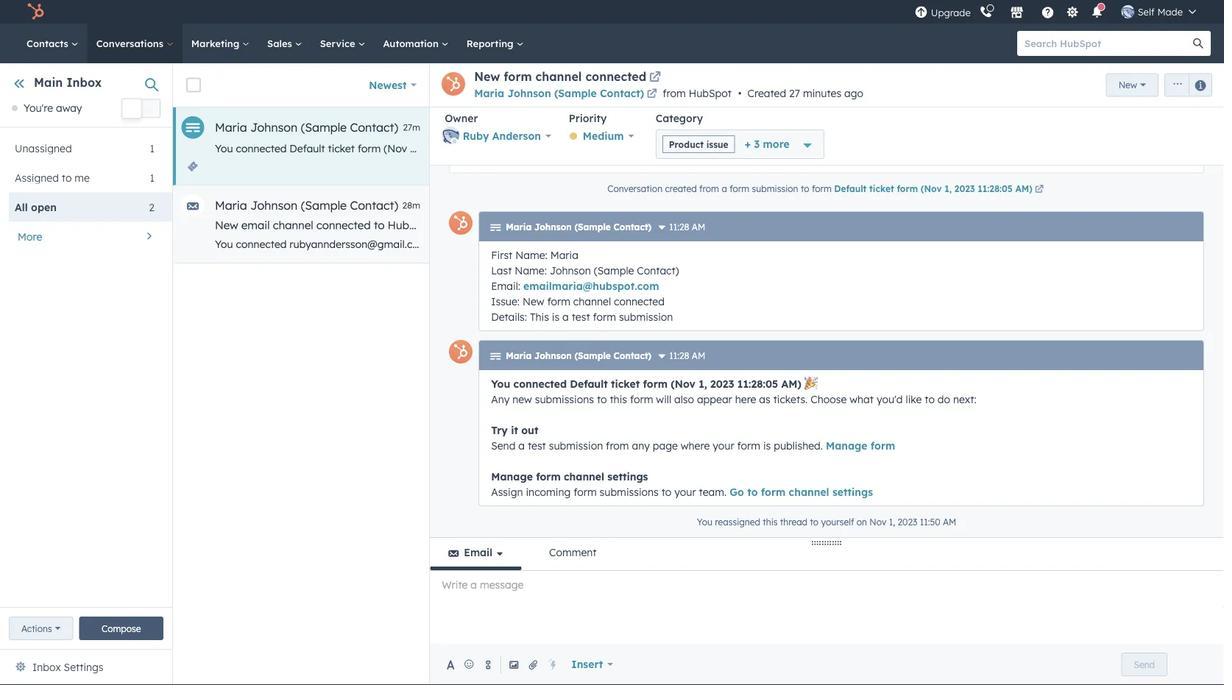 Task type: vqa. For each thing, say whether or not it's contained in the screenshot.
The Prev
no



Task type: describe. For each thing, give the bounding box(es) containing it.
1 vertical spatial am)
[[1016, 183, 1033, 194]]

sent
[[509, 238, 530, 251]]

notifications image
[[1091, 7, 1104, 20]]

11:28:05 for any
[[446, 142, 484, 155]]

(sample inside 'maria johnson (sample contact) 28m new email channel connected to hubspot you connected rubyanndersson@gmail.com any new emails sent to this address will also appear here. choose what you'd like to do next:  try it out send yourself an email at <a href = 'mailto:rubyannders'
[[301, 198, 347, 213]]

insert
[[571, 658, 603, 671]]

more
[[763, 138, 790, 151]]

team.
[[699, 486, 727, 498]]

new inside 'first name: maria last name: johnson (sample contact) email: emailmaria@hubspot.com issue: new form channel connected details: this is a test form submission'
[[523, 295, 544, 308]]

as inside you connected default ticket form (nov 1, 2023 11:28:05 am) 🎉 any new submissions to this form will also appear here as tickets. choose what you'd like to do next:
[[759, 393, 771, 406]]

you're away image
[[12, 105, 18, 111]]

assigned to me
[[15, 171, 90, 184]]

(nov for 🎉
[[671, 377, 696, 390]]

last
[[491, 264, 512, 277]]

search image
[[1193, 38, 1204, 49]]

it inside row
[[1015, 142, 1022, 155]]

you'd inside you connected default ticket form (nov 1, 2023 11:28:05 am) 🎉 any new submissions to this form will also appear here as tickets. choose what you'd like to do next:
[[877, 393, 903, 406]]

will inside you connected default ticket form (nov 1, 2023 11:28:05 am) 🎉 any new submissions to this form will also appear here as tickets. choose what you'd like to do next:
[[656, 393, 671, 406]]

calling icon button
[[974, 2, 999, 22]]

marketplaces image
[[1011, 7, 1024, 20]]

marketing link
[[182, 24, 258, 63]]

reporting link
[[458, 24, 533, 63]]

anderson
[[492, 130, 541, 142]]

Search HubSpot search field
[[1017, 31, 1198, 56]]

nov
[[870, 516, 887, 528]]

=
[[1090, 238, 1096, 251]]

is inside 'first name: maria last name: johnson (sample contact) email: emailmaria@hubspot.com issue: new form channel connected details: this is a test form submission'
[[552, 310, 560, 323]]

🎉
[[805, 377, 815, 390]]

1 vertical spatial name:
[[515, 264, 547, 277]]

1, inside 'form from maria johnson (sample contact) with subject (no subject)' row
[[410, 142, 417, 155]]

new inside you connected default ticket form (nov 1, 2023 11:28:05 am) 🎉 any new submissions to this form will also appear here as tickets. choose what you'd like to do next:
[[513, 393, 532, 406]]

choose inside you connected default ticket form (nov 1, 2023 11:28:05 am) 🎉 any new submissions to this form will also appear here as tickets. choose what you'd like to do next:
[[811, 393, 847, 406]]

reassigned
[[715, 516, 760, 528]]

any
[[632, 439, 650, 452]]

you connected default ticket form (nov 1, 2023 11:28:05 am) any new submissions to this form will also appear here as tickets. choose what you'd like to do next:  try it out  send a test submission fr
[[215, 142, 1166, 155]]

here inside you connected default ticket form (nov 1, 2023 11:28:05 am) 🎉 any new submissions to this form will also appear here as tickets. choose what you'd like to do next:
[[735, 393, 756, 406]]

help button
[[1036, 0, 1061, 24]]

(sample inside row
[[301, 120, 347, 135]]

manage form channel settings assign incoming form submissions to your team. go to form channel settings
[[491, 470, 873, 498]]

from inside new form channel connected heading
[[663, 87, 686, 100]]

email:
[[491, 279, 521, 292]]

submission inside try it out send a test submission from any page where your form is published. manage form
[[549, 439, 603, 452]]

search button
[[1186, 31, 1211, 56]]

johnson inside 'maria johnson (sample contact) 28m new email channel connected to hubspot you connected rubyanndersson@gmail.com any new emails sent to this address will also appear here. choose what you'd like to do next:  try it out send yourself an email at <a href = 'mailto:rubyannders'
[[250, 198, 298, 213]]

marketing
[[191, 37, 242, 49]]

any inside 'form from maria johnson (sample contact) with subject (no subject)' row
[[509, 142, 528, 155]]

am) for any
[[487, 142, 507, 155]]

channel up thread
[[789, 486, 829, 498]]

first name: maria last name: johnson (sample contact) email: emailmaria@hubspot.com issue: new form channel connected details: this is a test form submission
[[491, 248, 679, 323]]

a inside 'first name: maria last name: johnson (sample contact) email: emailmaria@hubspot.com issue: new form channel connected details: this is a test form submission'
[[563, 310, 569, 323]]

incoming
[[526, 486, 571, 498]]

manage inside manage form channel settings assign incoming form submissions to your team. go to form channel settings
[[491, 470, 533, 483]]

2023 inside you connected default ticket form (nov 1, 2023 11:28:05 am) 🎉 any new submissions to this form will also appear here as tickets. choose what you'd like to do next:
[[710, 377, 734, 390]]

category
[[656, 112, 703, 125]]

johnson inside row
[[250, 120, 298, 135]]

send button
[[1122, 653, 1168, 677]]

do inside 'maria johnson (sample contact) 28m new email channel connected to hubspot you connected rubyanndersson@gmail.com any new emails sent to this address will also appear here. choose what you'd like to do next:  try it out send yourself an email at <a href = 'mailto:rubyannders'
[[840, 238, 852, 251]]

self made
[[1138, 6, 1183, 18]]

new inside 'maria johnson (sample contact) 28m new email channel connected to hubspot you connected rubyanndersson@gmail.com any new emails sent to this address will also appear here. choose what you'd like to do next:  try it out send yourself an email at <a href = 'mailto:rubyannders'
[[215, 218, 238, 232]]

connected inside 'first name: maria last name: johnson (sample contact) email: emailmaria@hubspot.com issue: new form channel connected details: this is a test form submission'
[[614, 295, 665, 308]]

here.
[[686, 238, 710, 251]]

11:28 for you connected default ticket form (nov 1, 2023 11:28:05 am)
[[669, 350, 689, 361]]

link opens in a new window image inside maria johnson (sample contact) link
[[647, 89, 657, 100]]

me
[[75, 171, 90, 184]]

owner
[[445, 112, 478, 125]]

(sample inside new form channel connected heading
[[554, 87, 597, 100]]

1 horizontal spatial email
[[1011, 238, 1038, 251]]

like inside 'maria johnson (sample contact) 28m new email channel connected to hubspot you connected rubyanndersson@gmail.com any new emails sent to this address will also appear here. choose what you'd like to do next:  try it out send yourself an email at <a href = 'mailto:rubyannders'
[[808, 238, 824, 251]]

emailmaria@hubspot.com link
[[523, 279, 659, 292]]

submissions inside 'form from maria johnson (sample contact) with subject (no subject)' row
[[553, 142, 612, 155]]

out inside 'form from maria johnson (sample contact) with subject (no subject)' row
[[1025, 142, 1041, 155]]

what inside 'form from maria johnson (sample contact) with subject (no subject)' row
[[868, 142, 892, 155]]

new form channel connected link
[[474, 69, 664, 85]]

maria johnson (sample contact) inside new form channel connected heading
[[474, 87, 644, 100]]

maria inside new form channel connected heading
[[474, 87, 504, 100]]

submission inside 'form from maria johnson (sample contact) with subject (no subject)' row
[[1101, 142, 1155, 155]]

send inside 'form from maria johnson (sample contact) with subject (no subject)' row
[[1044, 142, 1068, 155]]

it inside try it out send a test submission from any page where your form is published. manage form
[[511, 424, 518, 437]]

connected inside you connected default ticket form (nov 1, 2023 11:28:05 am) 🎉 any new submissions to this form will also appear here as tickets. choose what you'd like to do next:
[[514, 377, 567, 390]]

your inside manage form channel settings assign incoming form submissions to your team. go to form channel settings
[[675, 486, 696, 498]]

default for you connected default ticket form (nov 1, 2023 11:28:05 am) 🎉 any new submissions to this form will also appear here as tickets. choose what you'd like to do next:
[[570, 377, 608, 390]]

you'd inside 'form from maria johnson (sample contact) with subject (no subject)' row
[[895, 142, 921, 155]]

contact) inside 'maria johnson (sample contact) 28m new email channel connected to hubspot you connected rubyanndersson@gmail.com any new emails sent to this address will also appear here. choose what you'd like to do next:  try it out send yourself an email at <a href = 'mailto:rubyannders'
[[350, 198, 398, 213]]

maria inside 'maria johnson (sample contact) 28m new email channel connected to hubspot you connected rubyanndersson@gmail.com any new emails sent to this address will also appear here. choose what you'd like to do next:  try it out send yourself an email at <a href = 'mailto:rubyannders'
[[215, 198, 247, 213]]

+ 3 more button
[[735, 130, 799, 159]]

actions
[[21, 623, 52, 634]]

1 vertical spatial default
[[834, 183, 867, 194]]

appear inside you connected default ticket form (nov 1, 2023 11:28:05 am) 🎉 any new submissions to this form will also appear here as tickets. choose what you'd like to do next:
[[697, 393, 732, 406]]

manage form link
[[826, 439, 896, 452]]

more
[[18, 230, 42, 243]]

hubspot inside new form channel connected heading
[[689, 87, 732, 100]]

3
[[754, 138, 760, 151]]

this inside 'maria johnson (sample contact) 28m new email channel connected to hubspot you connected rubyanndersson@gmail.com any new emails sent to this address will also appear here. choose what you'd like to do next:  try it out send yourself an email at <a href = 'mailto:rubyannders'
[[546, 238, 563, 251]]

product
[[669, 139, 704, 150]]

made
[[1158, 6, 1183, 18]]

rubyanndersson@gmail.com
[[290, 238, 428, 251]]

email
[[464, 546, 492, 559]]

connected inside 'form from maria johnson (sample contact) with subject (no subject)' row
[[236, 142, 287, 155]]

this inside 'form from maria johnson (sample contact) with subject (no subject)' row
[[628, 142, 645, 155]]

service
[[320, 37, 358, 49]]

comment button
[[531, 538, 615, 571]]

what inside you connected default ticket form (nov 1, 2023 11:28:05 am) 🎉 any new submissions to this form will also appear here as tickets. choose what you'd like to do next:
[[850, 393, 874, 406]]

choose inside 'maria johnson (sample contact) 28m new email channel connected to hubspot you connected rubyanndersson@gmail.com any new emails sent to this address will also appear here. choose what you'd like to do next:  try it out send yourself an email at <a href = 'mailto:rubyannders'
[[713, 238, 749, 251]]

contact) inside 'first name: maria last name: johnson (sample contact) email: emailmaria@hubspot.com issue: new form channel connected details: this is a test form submission'
[[637, 264, 679, 277]]

link opens in a new window image
[[647, 89, 657, 100]]

newest
[[369, 78, 407, 91]]

as inside 'form from maria johnson (sample contact) with subject (no subject)' row
[[777, 142, 789, 155]]

your inside try it out send a test submission from any page where your form is published. manage form
[[713, 439, 734, 452]]

email from maria johnson (sample contact) with subject new email channel connected to hubspot row
[[173, 186, 1195, 264]]

test inside 'first name: maria last name: johnson (sample contact) email: emailmaria@hubspot.com issue: new form channel connected details: this is a test form submission'
[[572, 310, 590, 323]]

where
[[681, 439, 710, 452]]

maria inside row
[[215, 120, 247, 135]]

hubspot image
[[27, 3, 44, 21]]

1 vertical spatial yourself
[[821, 516, 854, 528]]

away
[[56, 102, 82, 115]]

1 vertical spatial from
[[699, 183, 719, 194]]

you for you connected default ticket form (nov 1, 2023 11:28:05 am) 🎉 any new submissions to this form will also appear here as tickets. choose what you'd like to do next:
[[491, 377, 510, 390]]

medium
[[583, 130, 624, 142]]

form inside heading
[[504, 69, 532, 84]]

11:28 for first name: maria
[[669, 222, 689, 233]]

1 vertical spatial (nov
[[921, 183, 942, 194]]

out inside try it out send a test submission from any page where your form is published. manage form
[[521, 424, 538, 437]]

johnson inside 'first name: maria last name: johnson (sample contact) email: emailmaria@hubspot.com issue: new form channel connected details: this is a test form submission'
[[550, 264, 591, 277]]

0 vertical spatial name:
[[515, 248, 548, 261]]

1 for unassigned
[[150, 142, 155, 154]]

<a
[[1054, 238, 1065, 251]]

reporting
[[467, 37, 516, 49]]

maria johnson (sample contact) for you connected default ticket form (nov 1, 2023 11:28:05 am)
[[506, 350, 652, 361]]

0 vertical spatial email
[[241, 218, 270, 232]]

appear inside 'form from maria johnson (sample contact) with subject (no subject)' row
[[715, 142, 751, 155]]

0 vertical spatial settings
[[608, 470, 648, 483]]

settings link
[[1064, 4, 1082, 20]]

• created 27 minutes ago
[[738, 87, 864, 100]]

thread
[[780, 516, 808, 528]]

default ticket form (nov 1, 2023 11:28:05 am)
[[834, 183, 1033, 194]]

newest button
[[359, 70, 426, 100]]

conversation created from a form submission to form
[[608, 183, 834, 194]]

priority
[[569, 112, 607, 125]]

fr
[[1158, 142, 1166, 155]]

johnson inside new form channel connected heading
[[508, 87, 551, 100]]

ticket for you connected default ticket form (nov 1, 2023 11:28:05 am) any new submissions to this form will also appear here as tickets. choose what you'd like to do next:  try it out  send a test submission fr
[[328, 142, 355, 155]]

contact) inside row
[[350, 120, 398, 135]]

channel inside 'first name: maria last name: johnson (sample contact) email: emailmaria@hubspot.com issue: new form channel connected details: this is a test form submission'
[[573, 295, 611, 308]]

this
[[530, 310, 549, 323]]

conversations
[[96, 37, 166, 49]]

main
[[34, 75, 63, 90]]

help image
[[1042, 7, 1055, 20]]

0 vertical spatial inbox
[[66, 75, 102, 90]]

email button
[[430, 538, 522, 571]]

inbox settings
[[32, 661, 103, 674]]

conversation
[[608, 183, 663, 194]]

product issue
[[669, 139, 729, 150]]

new inside popup button
[[1119, 80, 1137, 91]]

ticket for you connected default ticket form (nov 1, 2023 11:28:05 am) 🎉 any new submissions to this form will also appear here as tickets. choose what you'd like to do next:
[[611, 377, 640, 390]]

next: inside 'form from maria johnson (sample contact) with subject (no subject)' row
[[972, 142, 995, 155]]

28m
[[402, 200, 420, 211]]

2 vertical spatial am
[[943, 516, 957, 528]]

contacts link
[[18, 24, 87, 63]]

sales
[[267, 37, 295, 49]]

maria johnson (sample contact) link
[[474, 87, 660, 100]]

emailmaria@hubspot.com
[[523, 279, 659, 292]]

toolbar containing owner
[[442, 112, 1212, 159]]

you're away
[[24, 102, 82, 115]]

hubspot inside 'maria johnson (sample contact) 28m new email channel connected to hubspot you connected rubyanndersson@gmail.com any new emails sent to this address will also appear here. choose what you'd like to do next:  try it out send yourself an email at <a href = 'mailto:rubyannders'
[[388, 218, 434, 232]]

11:28 am for first name: maria
[[669, 222, 705, 233]]

channel inside heading
[[536, 69, 582, 84]]

automation link
[[374, 24, 458, 63]]

medium button
[[569, 127, 644, 144]]

tickets. inside 'form from maria johnson (sample contact) with subject (no subject)' row
[[792, 142, 826, 155]]

choose inside 'form from maria johnson (sample contact) with subject (no subject)' row
[[829, 142, 865, 155]]

11:50
[[920, 516, 941, 528]]

row group containing maria johnson (sample contact)
[[173, 107, 1195, 264]]

am for you connected default ticket form (nov 1, 2023 11:28:05 am)
[[692, 350, 705, 361]]



Task type: locate. For each thing, give the bounding box(es) containing it.
send group
[[1122, 653, 1168, 677]]

0 horizontal spatial hubspot
[[388, 218, 434, 232]]

inbox left "settings"
[[32, 661, 61, 674]]

menu containing self made
[[913, 0, 1207, 24]]

2 11:28 am from the top
[[669, 350, 705, 361]]

1 vertical spatial test
[[572, 310, 590, 323]]

2 vertical spatial any
[[491, 393, 510, 406]]

0 horizontal spatial 11:28:05
[[446, 142, 484, 155]]

1 more info image from the top
[[658, 224, 666, 233]]

submission inside 'first name: maria last name: johnson (sample contact) email: emailmaria@hubspot.com issue: new form channel connected details: this is a test form submission'
[[619, 310, 673, 323]]

you're
[[24, 102, 53, 115]]

yourself left an
[[955, 238, 993, 251]]

toolbar
[[442, 112, 1212, 159]]

to
[[615, 142, 625, 155], [943, 142, 953, 155], [62, 171, 72, 184], [801, 183, 810, 194], [374, 218, 385, 232], [533, 238, 543, 251], [827, 238, 837, 251], [597, 393, 607, 406], [925, 393, 935, 406], [662, 486, 672, 498], [747, 486, 758, 498], [810, 516, 819, 528]]

any inside 'maria johnson (sample contact) 28m new email channel connected to hubspot you connected rubyanndersson@gmail.com any new emails sent to this address will also appear here. choose what you'd like to do next:  try it out send yourself an email at <a href = 'mailto:rubyannders'
[[431, 238, 450, 251]]

channel down emailmaria@hubspot.com
[[573, 295, 611, 308]]

(sample
[[554, 87, 597, 100], [301, 120, 347, 135], [301, 198, 347, 213], [575, 222, 611, 233], [594, 264, 634, 277], [575, 350, 611, 361]]

am right 11:50 at right bottom
[[943, 516, 957, 528]]

from
[[663, 87, 686, 100], [699, 183, 719, 194], [606, 439, 629, 452]]

connected inside heading
[[586, 69, 646, 84]]

maria johnson (sample contact) 27m
[[215, 120, 420, 135]]

on
[[857, 516, 867, 528]]

2 horizontal spatial 11:28:05
[[978, 183, 1013, 194]]

1 for assigned to me
[[150, 171, 155, 184]]

2 horizontal spatial do
[[956, 142, 969, 155]]

try inside 'form from maria johnson (sample contact) with subject (no subject)' row
[[998, 142, 1012, 155]]

am) inside you connected default ticket form (nov 1, 2023 11:28:05 am) 🎉 any new submissions to this form will also appear here as tickets. choose what you'd like to do next:
[[782, 377, 802, 390]]

row group
[[173, 107, 1195, 264]]

ago
[[845, 87, 864, 100]]

will inside 'form from maria johnson (sample contact) with subject (no subject)' row
[[674, 142, 690, 155]]

2 vertical spatial test
[[528, 439, 546, 452]]

connected
[[586, 69, 646, 84], [236, 142, 287, 155], [316, 218, 371, 232], [236, 238, 287, 251], [614, 295, 665, 308], [514, 377, 567, 390]]

manage
[[826, 439, 868, 452], [491, 470, 533, 483]]

+
[[745, 138, 751, 151]]

emails
[[475, 238, 506, 251]]

will up page
[[656, 393, 671, 406]]

+ 3 more
[[745, 138, 790, 151]]

test up incoming
[[528, 439, 546, 452]]

settings down any
[[608, 470, 648, 483]]

11:28 am up you connected default ticket form (nov 1, 2023 11:28:05 am) 🎉 any new submissions to this form will also appear here as tickets. choose what you'd like to do next: at the bottom of the page
[[669, 350, 705, 361]]

0 vertical spatial as
[[777, 142, 789, 155]]

group inside new form channel connected heading
[[1159, 73, 1213, 97]]

2 vertical spatial ticket
[[611, 377, 640, 390]]

any inside you connected default ticket form (nov 1, 2023 11:28:05 am) 🎉 any new submissions to this form will also appear here as tickets. choose what you'd like to do next:
[[491, 393, 510, 406]]

is
[[552, 310, 560, 323], [763, 439, 771, 452]]

27
[[789, 87, 800, 100]]

1 horizontal spatial default
[[570, 377, 608, 390]]

2 vertical spatial appear
[[697, 393, 732, 406]]

11:28 am up here.
[[669, 222, 705, 233]]

name: right first
[[515, 248, 548, 261]]

from right created
[[699, 183, 719, 194]]

is left the published.
[[763, 439, 771, 452]]

form from maria johnson (sample contact) with subject (no subject) row
[[173, 107, 1166, 186]]

settings up on
[[833, 486, 873, 498]]

maria johnson (sample contact) down this
[[506, 350, 652, 361]]

submission up incoming
[[549, 439, 603, 452]]

send inside 'maria johnson (sample contact) 28m new email channel connected to hubspot you connected rubyanndersson@gmail.com any new emails sent to this address will also appear here. choose what you'd like to do next:  try it out send yourself an email at <a href = 'mailto:rubyannders'
[[927, 238, 952, 251]]

here right +
[[753, 142, 775, 155]]

ruby anderson button
[[442, 125, 551, 147]]

0 vertical spatial default
[[290, 142, 325, 155]]

contact) inside new form channel connected heading
[[600, 87, 644, 100]]

what up manage form link
[[850, 393, 874, 406]]

new inside 'form from maria johnson (sample contact) with subject (no subject)' row
[[531, 142, 550, 155]]

upgrade image
[[915, 6, 928, 20]]

0 vertical spatial appear
[[715, 142, 751, 155]]

send inside button
[[1134, 659, 1155, 670]]

1 1 from the top
[[150, 142, 155, 154]]

2 horizontal spatial out
[[1025, 142, 1041, 155]]

1 vertical spatial as
[[759, 393, 771, 406]]

assigned
[[15, 171, 59, 184]]

27m
[[403, 122, 420, 133]]

email
[[241, 218, 270, 232], [1011, 238, 1038, 251]]

0 vertical spatial try
[[998, 142, 1012, 155]]

0 horizontal spatial ticket
[[328, 142, 355, 155]]

form
[[504, 69, 532, 84], [358, 142, 381, 155], [648, 142, 672, 155], [730, 183, 750, 194], [812, 183, 832, 194], [897, 183, 918, 194], [547, 295, 571, 308], [593, 310, 616, 323], [643, 377, 668, 390], [630, 393, 653, 406], [737, 439, 761, 452], [871, 439, 896, 452], [536, 470, 561, 483], [574, 486, 597, 498], [761, 486, 786, 498]]

0 vertical spatial from
[[663, 87, 686, 100]]

appear up try it out send a test submission from any page where your form is published. manage form
[[697, 393, 732, 406]]

channel up maria johnson (sample contact) link
[[536, 69, 582, 84]]

you inside you connected default ticket form (nov 1, 2023 11:28:05 am) 🎉 any new submissions to this form will also appear here as tickets. choose what you'd like to do next:
[[491, 377, 510, 390]]

appear left here.
[[648, 238, 683, 251]]

your left team.
[[675, 486, 696, 498]]

1 vertical spatial will
[[607, 238, 622, 251]]

here up try it out send a test submission from any page where your form is published. manage form
[[735, 393, 756, 406]]

1 horizontal spatial will
[[656, 393, 671, 406]]

what inside 'maria johnson (sample contact) 28m new email channel connected to hubspot you connected rubyanndersson@gmail.com any new emails sent to this address will also appear here. choose what you'd like to do next:  try it out send yourself an email at <a href = 'mailto:rubyannders'
[[752, 238, 776, 251]]

all
[[15, 201, 28, 213]]

choose down ago
[[829, 142, 865, 155]]

test inside try it out send a test submission from any page where your form is published. manage form
[[528, 439, 546, 452]]

1 horizontal spatial ticket
[[611, 377, 640, 390]]

what up default ticket form (nov 1, 2023 11:28:05 am)
[[868, 142, 892, 155]]

default for you connected default ticket form (nov 1, 2023 11:28:05 am) any new submissions to this form will also appear here as tickets. choose what you'd like to do next:  try it out  send a test submission fr
[[290, 142, 325, 155]]

1 vertical spatial more info image
[[658, 353, 666, 361]]

0 vertical spatial 11:28:05
[[446, 142, 484, 155]]

0 horizontal spatial from
[[606, 439, 629, 452]]

0 vertical spatial (nov
[[384, 142, 407, 155]]

(nov
[[384, 142, 407, 155], [921, 183, 942, 194], [671, 377, 696, 390]]

11:28:05 left 🎉 on the bottom of the page
[[738, 377, 778, 390]]

will inside 'maria johnson (sample contact) 28m new email channel connected to hubspot you connected rubyanndersson@gmail.com any new emails sent to this address will also appear here. choose what you'd like to do next:  try it out send yourself an email at <a href = 'mailto:rubyannders'
[[607, 238, 622, 251]]

2 vertical spatial from
[[606, 439, 629, 452]]

0 vertical spatial tickets.
[[792, 142, 826, 155]]

0 horizontal spatial manage
[[491, 470, 533, 483]]

ruby anderson
[[463, 130, 541, 142]]

11:28 am for you connected default ticket form (nov 1, 2023 11:28:05 am)
[[669, 350, 705, 361]]

am) for 🎉
[[782, 377, 802, 390]]

here
[[753, 142, 775, 155], [735, 393, 756, 406]]

automation
[[383, 37, 442, 49]]

settings image
[[1066, 6, 1079, 20]]

1 horizontal spatial test
[[572, 310, 590, 323]]

menu
[[913, 0, 1207, 24]]

1,
[[410, 142, 417, 155], [945, 183, 952, 194], [699, 377, 707, 390], [889, 516, 895, 528]]

inbox up away on the top of page
[[66, 75, 102, 90]]

2 horizontal spatial default
[[834, 183, 867, 194]]

appear inside 'maria johnson (sample contact) 28m new email channel connected to hubspot you connected rubyanndersson@gmail.com any new emails sent to this address will also appear here. choose what you'd like to do next:  try it out send yourself an email at <a href = 'mailto:rubyannders'
[[648, 238, 683, 251]]

maria inside 'first name: maria last name: johnson (sample contact) email: emailmaria@hubspot.com issue: new form channel connected details: this is a test form submission'
[[550, 248, 579, 261]]

0 horizontal spatial email
[[241, 218, 270, 232]]

like inside you connected default ticket form (nov 1, 2023 11:28:05 am) 🎉 any new submissions to this form will also appear here as tickets. choose what you'd like to do next:
[[906, 393, 922, 406]]

0 horizontal spatial as
[[759, 393, 771, 406]]

1 horizontal spatial is
[[763, 439, 771, 452]]

1 11:28 from the top
[[669, 222, 689, 233]]

1 vertical spatial 11:28:05
[[978, 183, 1013, 194]]

what
[[868, 142, 892, 155], [752, 238, 776, 251], [850, 393, 874, 406]]

test left fr
[[1080, 142, 1098, 155]]

all open
[[15, 201, 57, 213]]

marketplaces button
[[1002, 0, 1033, 24]]

0 vertical spatial also
[[693, 142, 712, 155]]

main inbox
[[34, 75, 102, 90]]

new
[[531, 142, 550, 155], [452, 238, 472, 251], [513, 393, 532, 406]]

manage inside try it out send a test submission from any page where your form is published. manage form
[[826, 439, 868, 452]]

you reassigned this thread to yourself on nov 1, 2023 11:50 am
[[697, 516, 957, 528]]

main content
[[173, 63, 1224, 685]]

more info image for issue: new form channel connected
[[658, 224, 666, 233]]

actions button
[[9, 617, 73, 641]]

hubspot
[[689, 87, 732, 100], [388, 218, 434, 232]]

send inside try it out send a test submission from any page where your form is published. manage form
[[491, 439, 516, 452]]

0 vertical spatial new
[[531, 142, 550, 155]]

ticket inside 'form from maria johnson (sample contact) with subject (no subject)' row
[[328, 142, 355, 155]]

am
[[692, 222, 705, 233], [692, 350, 705, 361], [943, 516, 957, 528]]

out inside 'maria johnson (sample contact) 28m new email channel connected to hubspot you connected rubyanndersson@gmail.com any new emails sent to this address will also appear here. choose what you'd like to do next:  try it out send yourself an email at <a href = 'mailto:rubyannders'
[[908, 238, 924, 251]]

1 vertical spatial manage
[[491, 470, 533, 483]]

maria
[[474, 87, 504, 100], [215, 120, 247, 135], [215, 198, 247, 213], [506, 222, 532, 233], [550, 248, 579, 261], [506, 350, 532, 361]]

href
[[1068, 238, 1088, 251]]

11:28:05 down owner
[[446, 142, 484, 155]]

you inside 'maria johnson (sample contact) 28m new email channel connected to hubspot you connected rubyanndersson@gmail.com any new emails sent to this address will also appear here. choose what you'd like to do next:  try it out send yourself an email at <a href = 'mailto:rubyannders'
[[215, 238, 233, 251]]

default inside you connected default ticket form (nov 1, 2023 11:28:05 am) 🎉 any new submissions to this form will also appear here as tickets. choose what you'd like to do next:
[[570, 377, 608, 390]]

from inside try it out send a test submission from any page where your form is published. manage form
[[606, 439, 629, 452]]

appear left 3
[[715, 142, 751, 155]]

1 horizontal spatial settings
[[833, 486, 873, 498]]

also inside 'form from maria johnson (sample contact) with subject (no subject)' row
[[693, 142, 712, 155]]

compose button
[[79, 617, 163, 641]]

like inside 'form from maria johnson (sample contact) with subject (no subject)' row
[[924, 142, 940, 155]]

11:28:05
[[446, 142, 484, 155], [978, 183, 1013, 194], [738, 377, 778, 390]]

0 vertical spatial is
[[552, 310, 560, 323]]

1 vertical spatial do
[[840, 238, 852, 251]]

2 vertical spatial do
[[938, 393, 950, 406]]

settings
[[64, 661, 103, 674]]

1 horizontal spatial like
[[906, 393, 922, 406]]

it inside 'maria johnson (sample contact) 28m new email channel connected to hubspot you connected rubyanndersson@gmail.com any new emails sent to this address will also appear here. choose what you'd like to do next:  try it out send yourself an email at <a href = 'mailto:rubyannders'
[[899, 238, 905, 251]]

maria johnson (sample contact) 28m new email channel connected to hubspot you connected rubyanndersson@gmail.com any new emails sent to this address will also appear here. choose what you'd like to do next:  try it out send yourself an email at <a href = 'mailto:rubyannders
[[215, 198, 1195, 251]]

11:28:05 up an
[[978, 183, 1013, 194]]

2 11:28 from the top
[[669, 350, 689, 361]]

do inside you connected default ticket form (nov 1, 2023 11:28:05 am) 🎉 any new submissions to this form will also appear here as tickets. choose what you'd like to do next:
[[938, 393, 950, 406]]

your
[[713, 439, 734, 452], [675, 486, 696, 498]]

2
[[149, 201, 155, 213]]

choose down 🎉 on the bottom of the page
[[811, 393, 847, 406]]

from right link opens in a new window image
[[663, 87, 686, 100]]

0 vertical spatial yourself
[[955, 238, 993, 251]]

you connected default ticket form (nov 1, 2023 11:28:05 am) 🎉 any new submissions to this form will also appear here as tickets. choose what you'd like to do next:
[[491, 377, 977, 406]]

0 vertical spatial next:
[[972, 142, 995, 155]]

more info image for try it out
[[658, 353, 666, 361]]

upgrade
[[931, 7, 971, 19]]

0 horizontal spatial (nov
[[384, 142, 407, 155]]

2 vertical spatial new
[[513, 393, 532, 406]]

2 more info image from the top
[[658, 353, 666, 361]]

will down category in the right of the page
[[674, 142, 690, 155]]

1 vertical spatial like
[[808, 238, 824, 251]]

assign
[[491, 486, 523, 498]]

link opens in a new window image
[[649, 71, 661, 85], [649, 72, 661, 84], [647, 89, 657, 100], [1035, 183, 1044, 197], [1035, 186, 1044, 194]]

you inside 'form from maria johnson (sample contact) with subject (no subject)' row
[[215, 142, 233, 155]]

you'd up manage form link
[[877, 393, 903, 406]]

1 vertical spatial appear
[[648, 238, 683, 251]]

submission left fr
[[1101, 142, 1155, 155]]

11:28 up you connected default ticket form (nov 1, 2023 11:28:05 am) 🎉 any new submissions to this form will also appear here as tickets. choose what you'd like to do next: at the bottom of the page
[[669, 350, 689, 361]]

am for first name: maria
[[692, 222, 705, 233]]

11:28 up here.
[[669, 222, 689, 233]]

first
[[491, 248, 513, 261]]

0 horizontal spatial yourself
[[821, 516, 854, 528]]

main content containing new form channel connected
[[173, 63, 1224, 685]]

maria johnson (sample contact) for first name: maria
[[506, 222, 652, 233]]

this inside you connected default ticket form (nov 1, 2023 11:28:05 am) 🎉 any new submissions to this form will also appear here as tickets. choose what you'd like to do next:
[[610, 393, 627, 406]]

here inside 'form from maria johnson (sample contact) with subject (no subject)' row
[[753, 142, 775, 155]]

0 horizontal spatial like
[[808, 238, 824, 251]]

page
[[653, 439, 678, 452]]

am) inside 'form from maria johnson (sample contact) with subject (no subject)' row
[[487, 142, 507, 155]]

unassigned
[[15, 142, 72, 154]]

2 vertical spatial like
[[906, 393, 922, 406]]

2 horizontal spatial from
[[699, 183, 719, 194]]

more info image
[[658, 224, 666, 233], [658, 353, 666, 361]]

(nov inside 'form from maria johnson (sample contact) with subject (no subject)' row
[[384, 142, 407, 155]]

next: inside you connected default ticket form (nov 1, 2023 11:28:05 am) 🎉 any new submissions to this form will also appear here as tickets. choose what you'd like to do next:
[[953, 393, 977, 406]]

0 horizontal spatial out
[[521, 424, 538, 437]]

johnson
[[508, 87, 551, 100], [250, 120, 298, 135], [250, 198, 298, 213], [534, 222, 572, 233], [550, 264, 591, 277], [534, 350, 572, 361]]

2 vertical spatial choose
[[811, 393, 847, 406]]

hubspot left •
[[689, 87, 732, 100]]

try inside try it out send a test submission from any page where your form is published. manage form
[[491, 424, 508, 437]]

tickets. inside you connected default ticket form (nov 1, 2023 11:28:05 am) 🎉 any new submissions to this form will also appear here as tickets. choose what you'd like to do next:
[[774, 393, 808, 406]]

go
[[730, 486, 744, 498]]

issue
[[706, 139, 729, 150]]

0 vertical spatial 11:28 am
[[669, 222, 705, 233]]

1 vertical spatial new
[[452, 238, 472, 251]]

2 vertical spatial (nov
[[671, 377, 696, 390]]

2 vertical spatial next:
[[953, 393, 977, 406]]

1 11:28 am from the top
[[669, 222, 705, 233]]

1 vertical spatial here
[[735, 393, 756, 406]]

yourself
[[955, 238, 993, 251], [821, 516, 854, 528]]

what left you'd
[[752, 238, 776, 251]]

2 horizontal spatial it
[[1015, 142, 1022, 155]]

you'd up default ticket form (nov 1, 2023 11:28:05 am)
[[895, 142, 921, 155]]

name: down sent
[[515, 264, 547, 277]]

calling icon image
[[980, 6, 993, 19]]

also inside 'maria johnson (sample contact) 28m new email channel connected to hubspot you connected rubyanndersson@gmail.com any new emails sent to this address will also appear here. choose what you'd like to do next:  try it out send yourself an email at <a href = 'mailto:rubyannders'
[[625, 238, 645, 251]]

0 vertical spatial here
[[753, 142, 775, 155]]

submission down more
[[752, 183, 798, 194]]

new form channel connected
[[474, 69, 646, 84]]

1 horizontal spatial yourself
[[955, 238, 993, 251]]

your right 'where'
[[713, 439, 734, 452]]

test
[[1080, 142, 1098, 155], [572, 310, 590, 323], [528, 439, 546, 452]]

am up here.
[[692, 222, 705, 233]]

yourself left on
[[821, 516, 854, 528]]

1 vertical spatial try
[[882, 238, 896, 251]]

yourself inside 'maria johnson (sample contact) 28m new email channel connected to hubspot you connected rubyanndersson@gmail.com any new emails sent to this address will also appear here. choose what you'd like to do next:  try it out send yourself an email at <a href = 'mailto:rubyannders'
[[955, 238, 993, 251]]

11:28:05 for 🎉
[[738, 377, 778, 390]]

do inside 'form from maria johnson (sample contact) with subject (no subject)' row
[[956, 142, 969, 155]]

test inside 'form from maria johnson (sample contact) with subject (no subject)' row
[[1080, 142, 1098, 155]]

will right address
[[607, 238, 622, 251]]

channel up 'rubyanndersson@gmail.com'
[[273, 218, 313, 232]]

1 vertical spatial submissions
[[535, 393, 594, 406]]

1 vertical spatial ticket
[[869, 183, 894, 194]]

1 vertical spatial any
[[431, 238, 450, 251]]

2 vertical spatial will
[[656, 393, 671, 406]]

submission down emailmaria@hubspot.com
[[619, 310, 673, 323]]

1 horizontal spatial inbox
[[66, 75, 102, 90]]

manage right the published.
[[826, 439, 868, 452]]

is inside try it out send a test submission from any page where your form is published. manage form
[[763, 439, 771, 452]]

maria johnson (sample contact) down new form channel connected
[[474, 87, 644, 100]]

a inside row
[[1071, 142, 1077, 155]]

next: inside 'maria johnson (sample contact) 28m new email channel connected to hubspot you connected rubyanndersson@gmail.com any new emails sent to this address will also appear here. choose what you'd like to do next:  try it out send yourself an email at <a href = 'mailto:rubyannders'
[[855, 238, 879, 251]]

1 horizontal spatial manage
[[826, 439, 868, 452]]

tickets. down 🎉 on the bottom of the page
[[774, 393, 808, 406]]

0 horizontal spatial is
[[552, 310, 560, 323]]

1 vertical spatial inbox
[[32, 661, 61, 674]]

1 vertical spatial out
[[908, 238, 924, 251]]

inbox inside inbox settings link
[[32, 661, 61, 674]]

issue:
[[491, 295, 520, 308]]

contacts
[[27, 37, 71, 49]]

try it out send a test submission from any page where your form is published. manage form
[[491, 424, 896, 452]]

(sample inside 'first name: maria last name: johnson (sample contact) email: emailmaria@hubspot.com issue: new form channel connected details: this is a test form submission'
[[594, 264, 634, 277]]

1 vertical spatial your
[[675, 486, 696, 498]]

1 vertical spatial 1
[[150, 171, 155, 184]]

•
[[738, 87, 742, 100]]

try
[[998, 142, 1012, 155], [882, 238, 896, 251], [491, 424, 508, 437]]

0 horizontal spatial am)
[[487, 142, 507, 155]]

2 vertical spatial it
[[511, 424, 518, 437]]

ruby
[[463, 130, 489, 142]]

new button
[[1106, 73, 1159, 97]]

0 vertical spatial it
[[1015, 142, 1022, 155]]

1 vertical spatial next:
[[855, 238, 879, 251]]

2 horizontal spatial ticket
[[869, 183, 894, 194]]

tickets. right more
[[792, 142, 826, 155]]

you for you connected default ticket form (nov 1, 2023 11:28:05 am) any new submissions to this form will also appear here as tickets. choose what you'd like to do next:  try it out  send a test submission fr
[[215, 142, 233, 155]]

1 vertical spatial maria johnson (sample contact)
[[506, 222, 652, 233]]

test down emailmaria@hubspot.com
[[572, 310, 590, 323]]

0 vertical spatial more info image
[[658, 224, 666, 233]]

maria johnson (sample contact) up address
[[506, 222, 652, 233]]

self made button
[[1113, 0, 1205, 24]]

11:28
[[669, 222, 689, 233], [669, 350, 689, 361]]

hubspot down 28m
[[388, 218, 434, 232]]

1 vertical spatial tickets.
[[774, 393, 808, 406]]

ticket
[[328, 142, 355, 155], [869, 183, 894, 194], [611, 377, 640, 390]]

manage up assign
[[491, 470, 533, 483]]

minutes
[[803, 87, 842, 100]]

11:28:05 inside you connected default ticket form (nov 1, 2023 11:28:05 am) 🎉 any new submissions to this form will also appear here as tickets. choose what you'd like to do next:
[[738, 377, 778, 390]]

2 vertical spatial maria johnson (sample contact)
[[506, 350, 652, 361]]

am up you connected default ticket form (nov 1, 2023 11:28:05 am) 🎉 any new submissions to this form will also appear here as tickets. choose what you'd like to do next: at the bottom of the page
[[692, 350, 705, 361]]

channel up incoming
[[564, 470, 604, 483]]

from left any
[[606, 439, 629, 452]]

0 vertical spatial hubspot
[[689, 87, 732, 100]]

1 horizontal spatial (nov
[[671, 377, 696, 390]]

1, inside you connected default ticket form (nov 1, 2023 11:28:05 am) 🎉 any new submissions to this form will also appear here as tickets. choose what you'd like to do next:
[[699, 377, 707, 390]]

submissions inside you connected default ticket form (nov 1, 2023 11:28:05 am) 🎉 any new submissions to this form will also appear here as tickets. choose what you'd like to do next:
[[535, 393, 594, 406]]

1 horizontal spatial from
[[663, 87, 686, 100]]

2 vertical spatial what
[[850, 393, 874, 406]]

choose right here.
[[713, 238, 749, 251]]

compose
[[102, 623, 141, 634]]

inbox settings link
[[32, 659, 103, 677]]

2023 inside 'form from maria johnson (sample contact) with subject (no subject)' row
[[420, 142, 443, 155]]

1 horizontal spatial your
[[713, 439, 734, 452]]

default
[[290, 142, 325, 155], [834, 183, 867, 194], [570, 377, 608, 390]]

2023
[[420, 142, 443, 155], [955, 183, 975, 194], [710, 377, 734, 390], [898, 516, 918, 528]]

from hubspot
[[663, 87, 732, 100]]

a inside try it out send a test submission from any page where your form is published. manage form
[[519, 439, 525, 452]]

new form channel connected heading
[[430, 63, 1224, 107]]

open
[[31, 201, 57, 213]]

0 horizontal spatial inbox
[[32, 661, 61, 674]]

is right this
[[552, 310, 560, 323]]

ticket inside you connected default ticket form (nov 1, 2023 11:28:05 am) 🎉 any new submissions to this form will also appear here as tickets. choose what you'd like to do next:
[[611, 377, 640, 390]]

this
[[628, 142, 645, 155], [546, 238, 563, 251], [610, 393, 627, 406], [763, 516, 778, 528]]

2 1 from the top
[[150, 171, 155, 184]]

0 vertical spatial any
[[509, 142, 528, 155]]

settings
[[608, 470, 648, 483], [833, 486, 873, 498]]

submissions inside manage form channel settings assign incoming form submissions to your team. go to form channel settings
[[600, 486, 659, 498]]

insert button
[[562, 650, 623, 680]]

also inside you connected default ticket form (nov 1, 2023 11:28:05 am) 🎉 any new submissions to this form will also appear here as tickets. choose what you'd like to do next:
[[674, 393, 694, 406]]

am)
[[487, 142, 507, 155], [1016, 183, 1033, 194], [782, 377, 802, 390]]

1 horizontal spatial try
[[882, 238, 896, 251]]

group
[[1159, 73, 1213, 97]]

(nov for any
[[384, 142, 407, 155]]

1 vertical spatial settings
[[833, 486, 873, 498]]

ruby anderson image
[[1122, 5, 1135, 18]]

you for you reassigned this thread to yourself on nov 1, 2023 11:50 am
[[697, 516, 713, 528]]

default ticket form (nov 1, 2023 11:28:05 am) link
[[834, 183, 1046, 197]]

1 vertical spatial what
[[752, 238, 776, 251]]

11:28 am
[[669, 222, 705, 233], [669, 350, 705, 361]]

1 horizontal spatial hubspot
[[689, 87, 732, 100]]

channel inside 'maria johnson (sample contact) 28m new email channel connected to hubspot you connected rubyanndersson@gmail.com any new emails sent to this address will also appear here. choose what you'd like to do next:  try it out send yourself an email at <a href = 'mailto:rubyannders'
[[273, 218, 313, 232]]



